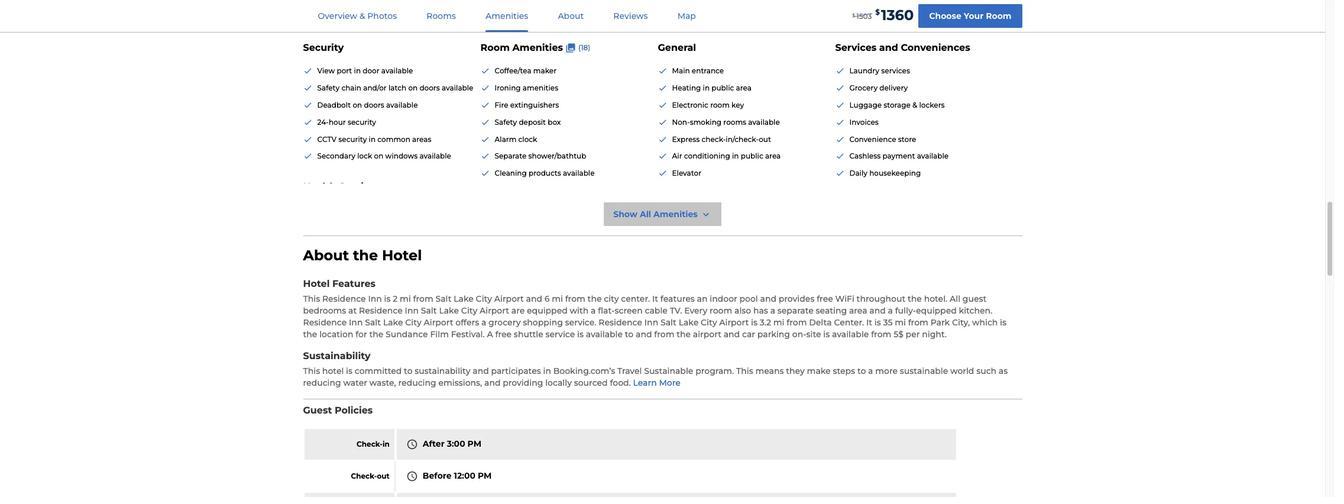 Task type: locate. For each thing, give the bounding box(es) containing it.
in up check-out
[[383, 440, 390, 448]]

hotel.
[[925, 293, 948, 304]]

in up locally
[[543, 366, 551, 376]]

1 vertical spatial services
[[339, 181, 380, 192]]

car
[[743, 329, 756, 340]]

amenities inside amenities button
[[486, 11, 529, 21]]

heating in public area
[[672, 83, 752, 92]]

check- up check-out
[[357, 440, 383, 448]]

area down express check-in/check-out
[[766, 152, 781, 161]]

0 vertical spatial public
[[712, 83, 735, 92]]

1 horizontal spatial cell
[[397, 493, 958, 497]]

room right your
[[986, 10, 1012, 21]]

0 vertical spatial on
[[408, 83, 418, 92]]

lake
[[454, 293, 474, 304], [439, 305, 459, 316], [383, 317, 403, 328], [679, 317, 699, 328]]

1 vertical spatial on
[[353, 101, 362, 109]]

0 vertical spatial area
[[736, 83, 752, 92]]

0 vertical spatial check-
[[357, 440, 383, 448]]

1 horizontal spatial doors
[[420, 83, 440, 92]]

with
[[570, 305, 589, 316]]

the left airport
[[677, 329, 691, 340]]

0 horizontal spatial doors
[[364, 101, 384, 109]]

on right latch
[[408, 83, 418, 92]]

deadbolt
[[317, 101, 351, 109]]

0 horizontal spatial about
[[303, 247, 349, 264]]

0 horizontal spatial equipped
[[527, 305, 568, 316]]

cell
[[304, 493, 396, 497], [397, 493, 958, 497]]

air
[[672, 152, 683, 161]]

security down 24-hour security
[[339, 135, 367, 143]]

amenities up maker
[[513, 42, 563, 53]]

health
[[303, 181, 336, 192]]

photos
[[368, 11, 397, 21]]

$ right 1503
[[876, 8, 880, 17]]

room inside choose your room button
[[986, 10, 1012, 21]]

0 vertical spatial it
[[653, 293, 659, 304]]

services
[[836, 42, 877, 53], [339, 181, 380, 192]]

& left "lockers"
[[913, 101, 918, 109]]

check- inside before 12:00 pm row
[[351, 472, 377, 480]]

inn left 2
[[368, 293, 382, 304]]

0 horizontal spatial room
[[481, 42, 510, 53]]

doors right latch
[[420, 83, 440, 92]]

1 vertical spatial check-
[[351, 472, 377, 480]]

sustainable
[[900, 366, 949, 376]]

equipped down 6
[[527, 305, 568, 316]]

deadbolt on doors available
[[317, 101, 418, 109]]

1 vertical spatial it
[[867, 317, 873, 328]]

sustainability
[[415, 366, 471, 376]]

0 horizontal spatial free
[[496, 329, 512, 340]]

0 horizontal spatial reducing
[[303, 378, 341, 388]]

cell down before 12:00 pm row on the bottom of page
[[397, 493, 958, 497]]

emissions,
[[439, 378, 482, 388]]

1 horizontal spatial all
[[950, 293, 961, 304]]

food.
[[610, 378, 631, 388]]

0 horizontal spatial all
[[640, 209, 652, 219]]

on right lock
[[374, 152, 384, 161]]

hour
[[329, 118, 346, 126]]

&
[[360, 11, 365, 21], [913, 101, 918, 109]]

every
[[685, 305, 708, 316]]

1 horizontal spatial hotel
[[382, 247, 422, 264]]

0 vertical spatial doors
[[420, 83, 440, 92]]

pm right 3:00
[[468, 439, 482, 449]]

services and conveniences
[[836, 42, 971, 53]]

0 horizontal spatial cell
[[304, 493, 396, 497]]

pm for after 3:00 pm
[[468, 439, 482, 449]]

tab list
[[303, 0, 711, 32]]

1 horizontal spatial safety
[[495, 118, 517, 126]]

1 vertical spatial safety
[[495, 118, 517, 126]]

airport up film
[[424, 317, 454, 328]]

in inside after 3:00 pm row
[[383, 440, 390, 448]]

storage
[[884, 101, 911, 109]]

to
[[625, 329, 634, 340], [404, 366, 413, 376], [858, 366, 866, 376]]

2 reducing from the left
[[399, 378, 437, 388]]

film
[[430, 329, 449, 340]]

on
[[408, 83, 418, 92], [353, 101, 362, 109], [374, 152, 384, 161]]

common
[[378, 135, 411, 143]]

mi
[[400, 293, 411, 304], [552, 293, 563, 304], [774, 317, 785, 328], [895, 317, 906, 328]]

in right port
[[354, 66, 361, 75]]

equipped
[[527, 305, 568, 316], [917, 305, 957, 316]]

1 vertical spatial hotel
[[303, 278, 330, 289]]

0 vertical spatial about
[[558, 11, 584, 21]]

general
[[658, 42, 697, 53]]

1 vertical spatial all
[[950, 293, 961, 304]]

per
[[906, 329, 920, 340]]

seating
[[816, 305, 847, 316]]

1 vertical spatial &
[[913, 101, 918, 109]]

learn more
[[633, 378, 681, 388]]

inn down at
[[349, 317, 363, 328]]

1 vertical spatial area
[[766, 152, 781, 161]]

1 vertical spatial doors
[[364, 101, 384, 109]]

row group
[[304, 429, 958, 497]]

check- down check-in
[[351, 472, 377, 480]]

row
[[304, 493, 958, 497]]

public down in/check- on the top
[[741, 152, 764, 161]]

to right committed
[[404, 366, 413, 376]]

this
[[303, 293, 320, 304], [303, 366, 320, 376], [737, 366, 754, 376]]

a left flat-
[[591, 305, 596, 316]]

free down grocery
[[496, 329, 512, 340]]

secondary
[[317, 152, 356, 161]]

reducing down "hotel"
[[303, 378, 341, 388]]

your
[[964, 10, 984, 21]]

this hotel is committed to sustainability and participates in booking.com's travel sustainable program. this means they make steps to a more sustainable world such as reducing water waste, reducing emissions, and providing locally sourced food.
[[303, 366, 1008, 388]]

the right for
[[369, 329, 384, 340]]

a right offers
[[482, 317, 487, 328]]

laundry services
[[850, 66, 911, 75]]

safety for safety deposit box
[[495, 118, 517, 126]]

1 horizontal spatial it
[[867, 317, 873, 328]]

0 vertical spatial room
[[986, 10, 1012, 21]]

main
[[672, 66, 690, 75]]

on down chain
[[353, 101, 362, 109]]

0 horizontal spatial area
[[736, 83, 752, 92]]

conveniences
[[901, 42, 971, 53]]

from down 35
[[872, 329, 892, 340]]

1 horizontal spatial out
[[759, 135, 772, 143]]

out up the air conditioning in public area
[[759, 135, 772, 143]]

cell down check-out
[[304, 493, 396, 497]]

view
[[317, 66, 335, 75]]

hotel inside hotel features this residence inn is 2 mi from salt lake city airport and 6 mi from the city center. it features an indoor pool and provides free wifi throughout the hotel. all guest bedrooms at residence inn salt lake city airport are equipped with a flat-screen cable tv. every room also has a separate seating area and a fully-equipped kitchen. residence inn salt lake city airport offers a grocery shopping service. residence inn salt lake city airport is 3.2 mi from delta center. it is 35 mi from park city, which is the location for the sundance film festival. a free shuttle service is available to and from the airport and car parking on-site is available from 5$ per night.
[[303, 278, 330, 289]]

from down separate at the bottom
[[787, 317, 807, 328]]

& left photos
[[360, 11, 365, 21]]

in down in/check- on the top
[[733, 152, 739, 161]]

daily housekeeping
[[850, 169, 921, 178]]

1 horizontal spatial on
[[374, 152, 384, 161]]

a left more
[[869, 366, 874, 376]]

services down lock
[[339, 181, 380, 192]]

to inside hotel features this residence inn is 2 mi from salt lake city airport and 6 mi from the city center. it features an indoor pool and provides free wifi throughout the hotel. all guest bedrooms at residence inn salt lake city airport are equipped with a flat-screen cable tv. every room also has a separate seating area and a fully-equipped kitchen. residence inn salt lake city airport offers a grocery shopping service. residence inn salt lake city airport is 3.2 mi from delta center. it is 35 mi from park city, which is the location for the sundance film festival. a free shuttle service is available to and from the airport and car parking on-site is available from 5$ per night.
[[625, 329, 634, 340]]

it up cable
[[653, 293, 659, 304]]

from right 2
[[413, 293, 434, 304]]

1 horizontal spatial reducing
[[399, 378, 437, 388]]

door
[[363, 66, 380, 75]]

mi right 6
[[552, 293, 563, 304]]

show all amenities
[[614, 209, 698, 219]]

tv.
[[670, 305, 682, 316]]

in down the entrance
[[703, 83, 710, 92]]

1 horizontal spatial room
[[986, 10, 1012, 21]]

0 vertical spatial safety
[[317, 83, 340, 92]]

program.
[[696, 366, 734, 376]]

entrance
[[692, 66, 724, 75]]

1 vertical spatial out
[[377, 472, 390, 480]]

6
[[545, 293, 550, 304]]

1 vertical spatial about
[[303, 247, 349, 264]]

overview & photos button
[[304, 1, 411, 32]]

all inside hotel features this residence inn is 2 mi from salt lake city airport and 6 mi from the city center. it features an indoor pool and provides free wifi throughout the hotel. all guest bedrooms at residence inn salt lake city airport are equipped with a flat-screen cable tv. every room also has a separate seating area and a fully-equipped kitchen. residence inn salt lake city airport offers a grocery shopping service. residence inn salt lake city airport is 3.2 mi from delta center. it is 35 mi from park city, which is the location for the sundance film festival. a free shuttle service is available to and from the airport and car parking on-site is available from 5$ per night.
[[950, 293, 961, 304]]

0 horizontal spatial out
[[377, 472, 390, 480]]

is down service.
[[578, 329, 584, 340]]

1 horizontal spatial public
[[741, 152, 764, 161]]

features
[[333, 278, 376, 289]]

is right site in the right bottom of the page
[[824, 329, 830, 340]]

location
[[320, 329, 354, 340]]

services up laundry on the right
[[836, 42, 877, 53]]

electronic room key
[[672, 101, 744, 109]]

out down check-in
[[377, 472, 390, 480]]

tab list containing overview & photos
[[303, 0, 711, 32]]

is up the water
[[346, 366, 353, 376]]

this inside hotel features this residence inn is 2 mi from salt lake city airport and 6 mi from the city center. it features an indoor pool and provides free wifi throughout the hotel. all guest bedrooms at residence inn salt lake city airport are equipped with a flat-screen cable tv. every room also has a separate seating area and a fully-equipped kitchen. residence inn salt lake city airport offers a grocery shopping service. residence inn salt lake city airport is 3.2 mi from delta center. it is 35 mi from park city, which is the location for the sundance film festival. a free shuttle service is available to and from the airport and car parking on-site is available from 5$ per night.
[[303, 293, 320, 304]]

amenities
[[486, 11, 529, 21], [303, 13, 379, 30], [513, 42, 563, 53], [654, 209, 698, 219]]

security down deadbolt on doors available
[[348, 118, 376, 126]]

out
[[759, 135, 772, 143], [377, 472, 390, 480]]

1 vertical spatial room
[[710, 305, 733, 316]]

0 horizontal spatial &
[[360, 11, 365, 21]]

this up "bedrooms"
[[303, 293, 320, 304]]

1 horizontal spatial equipped
[[917, 305, 957, 316]]

city
[[604, 293, 619, 304]]

from down cable
[[655, 329, 675, 340]]

choose your room
[[930, 10, 1012, 21]]

24-hour security
[[317, 118, 376, 126]]

1 horizontal spatial services
[[836, 42, 877, 53]]

view port in door available
[[317, 66, 413, 75]]

about up '(18)' button
[[558, 11, 584, 21]]

available
[[382, 66, 413, 75], [442, 83, 474, 92], [386, 101, 418, 109], [749, 118, 780, 126], [420, 152, 451, 161], [918, 152, 949, 161], [563, 169, 595, 178], [586, 329, 623, 340], [833, 329, 869, 340]]

$ left 1503
[[853, 13, 856, 18]]

amenities down elevator
[[654, 209, 698, 219]]

area up center.
[[850, 305, 868, 316]]

flat-
[[598, 305, 615, 316]]

2 vertical spatial on
[[374, 152, 384, 161]]

available down the areas
[[420, 152, 451, 161]]

0 horizontal spatial hotel
[[303, 278, 330, 289]]

policies
[[335, 405, 373, 416]]

1 horizontal spatial area
[[766, 152, 781, 161]]

0 vertical spatial services
[[836, 42, 877, 53]]

0 vertical spatial &
[[360, 11, 365, 21]]

check-
[[702, 135, 726, 143]]

hotel up 2
[[382, 247, 422, 264]]

0 vertical spatial pm
[[468, 439, 482, 449]]

hotel up "bedrooms"
[[303, 278, 330, 289]]

1 horizontal spatial about
[[558, 11, 584, 21]]

safety up alarm
[[495, 118, 517, 126]]

$
[[876, 8, 880, 17], [853, 13, 856, 18]]

free up seating
[[817, 293, 834, 304]]

indoor
[[710, 293, 738, 304]]

2 vertical spatial area
[[850, 305, 868, 316]]

deposit
[[519, 118, 546, 126]]

2 horizontal spatial on
[[408, 83, 418, 92]]

available down latch
[[386, 101, 418, 109]]

safety down view
[[317, 83, 340, 92]]

equipped down hotel.
[[917, 305, 957, 316]]

mi up parking
[[774, 317, 785, 328]]

doors
[[420, 83, 440, 92], [364, 101, 384, 109]]

to right steps
[[858, 366, 866, 376]]

out inside before 12:00 pm row
[[377, 472, 390, 480]]

room amenities
[[481, 42, 563, 53]]

0 vertical spatial free
[[817, 293, 834, 304]]

is left 35
[[875, 317, 882, 328]]

& inside overview & photos button
[[360, 11, 365, 21]]

it left 35
[[867, 317, 873, 328]]

about
[[558, 11, 584, 21], [303, 247, 349, 264]]

1 horizontal spatial &
[[913, 101, 918, 109]]

about inside button
[[558, 11, 584, 21]]

check- inside after 3:00 pm row
[[357, 440, 383, 448]]

0 horizontal spatial safety
[[317, 83, 340, 92]]

is inside this hotel is committed to sustainability and participates in booking.com's travel sustainable program. this means they make steps to a more sustainable world such as reducing water waste, reducing emissions, and providing locally sourced food.
[[346, 366, 353, 376]]

about for about
[[558, 11, 584, 21]]

public up electronic room key
[[712, 83, 735, 92]]

1 cell from the left
[[304, 493, 396, 497]]

1 horizontal spatial to
[[625, 329, 634, 340]]

area up key
[[736, 83, 752, 92]]

all right show
[[640, 209, 652, 219]]

0 vertical spatial hotel
[[382, 247, 422, 264]]

all
[[640, 209, 652, 219], [950, 293, 961, 304]]

1 vertical spatial security
[[339, 135, 367, 143]]

1 vertical spatial free
[[496, 329, 512, 340]]

water
[[343, 378, 367, 388]]

electronic
[[672, 101, 709, 109]]

rooms button
[[413, 1, 470, 32]]

room
[[711, 101, 730, 109], [710, 305, 733, 316]]

features
[[661, 293, 695, 304]]

1 vertical spatial pm
[[478, 471, 492, 481]]

2 horizontal spatial area
[[850, 305, 868, 316]]

room down indoor
[[710, 305, 733, 316]]

5$
[[894, 329, 904, 340]]

cleaning
[[495, 169, 527, 178]]

1 horizontal spatial free
[[817, 293, 834, 304]]

reducing down sustainability
[[399, 378, 437, 388]]

1 vertical spatial room
[[481, 42, 510, 53]]

about for about the hotel
[[303, 247, 349, 264]]

express check-in/check-out
[[672, 135, 772, 143]]

0 horizontal spatial public
[[712, 83, 735, 92]]

before 12:00 pm row
[[304, 461, 958, 492]]

check-out
[[351, 472, 390, 480]]

0 vertical spatial all
[[640, 209, 652, 219]]

steps
[[833, 366, 856, 376]]



Task type: describe. For each thing, give the bounding box(es) containing it.
about the hotel
[[303, 247, 422, 264]]

and up 'services'
[[880, 42, 899, 53]]

fire extinguishers
[[495, 101, 559, 109]]

airport down also
[[720, 317, 749, 328]]

extinguishers
[[511, 101, 559, 109]]

available down flat-
[[586, 329, 623, 340]]

booking.com's
[[554, 366, 616, 376]]

hotel features this residence inn is 2 mi from salt lake city airport and 6 mi from the city center. it features an indoor pool and provides free wifi throughout the hotel. all guest bedrooms at residence inn salt lake city airport are equipped with a flat-screen cable tv. every room also has a separate seating area and a fully-equipped kitchen. residence inn salt lake city airport offers a grocery shopping service. residence inn salt lake city airport is 3.2 mi from delta center. it is 35 mi from park city, which is the location for the sundance film festival. a free shuttle service is available to and from the airport and car parking on-site is available from 5$ per night.
[[303, 278, 1007, 340]]

alarm
[[495, 135, 517, 143]]

has
[[754, 305, 769, 316]]

check- for before 12:00 pm
[[351, 472, 377, 480]]

2
[[393, 293, 398, 304]]

0 horizontal spatial $
[[853, 13, 856, 18]]

available down shower/bathtub at the top left
[[563, 169, 595, 178]]

separate shower/bathtub
[[495, 152, 587, 161]]

1 reducing from the left
[[303, 378, 341, 388]]

cable
[[645, 305, 668, 316]]

the up flat-
[[588, 293, 602, 304]]

0 horizontal spatial services
[[339, 181, 380, 192]]

available right payment
[[918, 152, 949, 161]]

1 vertical spatial public
[[741, 152, 764, 161]]

participates
[[491, 366, 541, 376]]

area inside hotel features this residence inn is 2 mi from salt lake city airport and 6 mi from the city center. it features an indoor pool and provides free wifi throughout the hotel. all guest bedrooms at residence inn salt lake city airport are equipped with a flat-screen cable tv. every room also has a separate seating area and a fully-equipped kitchen. residence inn salt lake city airport offers a grocery shopping service. residence inn salt lake city airport is 3.2 mi from delta center. it is 35 mi from park city, which is the location for the sundance film festival. a free shuttle service is available to and from the airport and car parking on-site is available from 5$ per night.
[[850, 305, 868, 316]]

is right the which on the bottom
[[1001, 317, 1007, 328]]

screen
[[615, 305, 643, 316]]

in up lock
[[369, 135, 376, 143]]

and left 6
[[526, 293, 543, 304]]

this left "hotel"
[[303, 366, 320, 376]]

24-
[[317, 118, 329, 126]]

available up in/check- on the top
[[749, 118, 780, 126]]

housekeeping
[[870, 169, 921, 178]]

luggage storage & lockers
[[850, 101, 945, 109]]

health services
[[303, 181, 380, 192]]

residence up at
[[322, 293, 366, 304]]

and up has
[[761, 293, 777, 304]]

cashless payment available
[[850, 152, 949, 161]]

35
[[884, 317, 893, 328]]

2 equipped from the left
[[917, 305, 957, 316]]

mi right 2
[[400, 293, 411, 304]]

sundance
[[386, 329, 428, 340]]

laundry
[[850, 66, 880, 75]]

means
[[756, 366, 784, 376]]

0 horizontal spatial to
[[404, 366, 413, 376]]

a
[[487, 329, 493, 340]]

store
[[899, 135, 917, 143]]

the up "features"
[[353, 247, 378, 264]]

products
[[529, 169, 561, 178]]

areas
[[412, 135, 432, 143]]

is left 2
[[384, 293, 391, 304]]

rooms
[[427, 11, 456, 21]]

inn down cable
[[645, 317, 659, 328]]

reviews
[[614, 11, 648, 21]]

2 cell from the left
[[397, 493, 958, 497]]

cashless
[[850, 152, 881, 161]]

rooms
[[724, 118, 747, 126]]

ironing
[[495, 83, 521, 92]]

this left the means
[[737, 366, 754, 376]]

safety deposit box
[[495, 118, 561, 126]]

0 horizontal spatial on
[[353, 101, 362, 109]]

an
[[697, 293, 708, 304]]

choose your room button
[[919, 4, 1023, 28]]

0 horizontal spatial it
[[653, 293, 659, 304]]

also
[[735, 305, 752, 316]]

show
[[614, 209, 638, 219]]

and down throughout at the bottom
[[870, 305, 886, 316]]

from up with at the left bottom of the page
[[565, 293, 586, 304]]

is left 3.2 at the right bottom
[[751, 317, 758, 328]]

1 equipped from the left
[[527, 305, 568, 316]]

convenience
[[850, 135, 897, 143]]

travel
[[618, 366, 642, 376]]

3:00
[[447, 439, 465, 449]]

services
[[882, 66, 911, 75]]

check-in
[[357, 440, 390, 448]]

lock
[[358, 152, 372, 161]]

overview & photos
[[318, 11, 397, 21]]

throughout
[[857, 293, 906, 304]]

the left location
[[303, 329, 317, 340]]

park
[[931, 317, 950, 328]]

check- for after 3:00 pm
[[357, 440, 383, 448]]

and left car
[[724, 329, 740, 340]]

non-
[[672, 118, 690, 126]]

providing
[[503, 378, 543, 388]]

in inside this hotel is committed to sustainability and participates in booking.com's travel sustainable program. this means they make steps to a more sustainable world such as reducing water waste, reducing emissions, and providing locally sourced food.
[[543, 366, 551, 376]]

guest
[[303, 405, 332, 416]]

luggage
[[850, 101, 882, 109]]

amenities button
[[472, 1, 543, 32]]

sourced
[[574, 378, 608, 388]]

row group containing after 3:00 pm
[[304, 429, 958, 497]]

non-smoking rooms available
[[672, 118, 780, 126]]

sustainability
[[303, 350, 371, 361]]

service.
[[565, 317, 597, 328]]

after
[[423, 439, 445, 449]]

service
[[546, 329, 575, 340]]

mi up 5$
[[895, 317, 906, 328]]

residence down "bedrooms"
[[303, 317, 347, 328]]

available up latch
[[382, 66, 413, 75]]

a right has
[[771, 305, 776, 316]]

all inside button
[[640, 209, 652, 219]]

separate
[[495, 152, 527, 161]]

the up fully-
[[908, 293, 922, 304]]

separate
[[778, 305, 814, 316]]

0 vertical spatial security
[[348, 118, 376, 126]]

maker
[[534, 66, 557, 75]]

a up 35
[[888, 305, 893, 316]]

secondary lock on windows available
[[317, 152, 451, 161]]

2 horizontal spatial to
[[858, 366, 866, 376]]

amenities inside show all amenities button
[[654, 209, 698, 219]]

airport up grocery
[[480, 305, 509, 316]]

from up "per"
[[909, 317, 929, 328]]

learn
[[633, 378, 657, 388]]

chain
[[342, 83, 362, 92]]

1 horizontal spatial $
[[876, 8, 880, 17]]

and/or
[[363, 83, 387, 92]]

0 vertical spatial room
[[711, 101, 730, 109]]

elevator
[[672, 169, 702, 178]]

a inside this hotel is committed to sustainability and participates in booking.com's travel sustainable program. this means they make steps to a more sustainable world such as reducing water waste, reducing emissions, and providing locally sourced food.
[[869, 366, 874, 376]]

offers
[[456, 317, 479, 328]]

and up emissions,
[[473, 366, 489, 376]]

residence down 2
[[359, 305, 403, 316]]

0 vertical spatial out
[[759, 135, 772, 143]]

airport up are
[[495, 293, 524, 304]]

after 3:00 pm row
[[304, 429, 958, 460]]

cctv security in common areas
[[317, 135, 432, 143]]

available down center.
[[833, 329, 869, 340]]

world
[[951, 366, 975, 376]]

main entrance
[[672, 66, 724, 75]]

pm for before 12:00 pm
[[478, 471, 492, 481]]

before 12:00 pm
[[423, 471, 492, 481]]

windows
[[386, 152, 418, 161]]

residence down "screen"
[[599, 317, 643, 328]]

inn up sundance
[[405, 305, 419, 316]]

ironing amenities
[[495, 83, 559, 92]]

amenities up security
[[303, 13, 379, 30]]

room inside hotel features this residence inn is 2 mi from salt lake city airport and 6 mi from the city center. it features an indoor pool and provides free wifi throughout the hotel. all guest bedrooms at residence inn salt lake city airport are equipped with a flat-screen cable tv. every room also has a separate seating area and a fully-equipped kitchen. residence inn salt lake city airport offers a grocery shopping service. residence inn salt lake city airport is 3.2 mi from delta center. it is 35 mi from park city, which is the location for the sundance film festival. a free shuttle service is available to and from the airport and car parking on-site is available from 5$ per night.
[[710, 305, 733, 316]]

which
[[973, 317, 998, 328]]

safety for safety chain and/or latch on doors available
[[317, 83, 340, 92]]

guest policies
[[303, 405, 373, 416]]

festival.
[[451, 329, 485, 340]]

air conditioning in public area
[[672, 152, 781, 161]]

site
[[807, 329, 822, 340]]

cctv
[[317, 135, 337, 143]]

more
[[876, 366, 898, 376]]

heating
[[672, 83, 701, 92]]

kitchen.
[[959, 305, 993, 316]]

and down participates
[[485, 378, 501, 388]]

and down cable
[[636, 329, 652, 340]]

daily
[[850, 169, 868, 178]]

reviews button
[[600, 1, 662, 32]]

available left ironing
[[442, 83, 474, 92]]



Task type: vqa. For each thing, say whether or not it's contained in the screenshot.
With
yes



